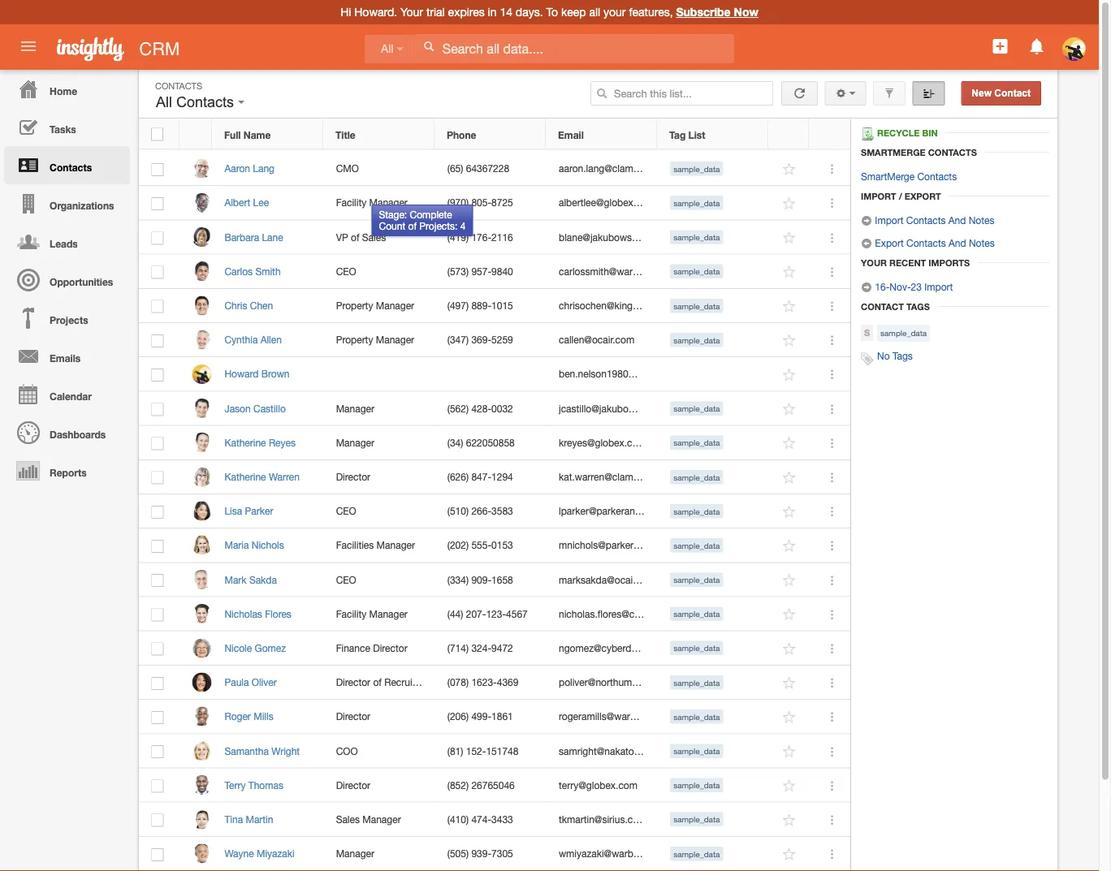 Task type: describe. For each thing, give the bounding box(es) containing it.
(419) 176-2116
[[447, 231, 513, 243]]

navigation containing home
[[0, 70, 130, 490]]

ngomez@cyberdyne.com sample_data
[[559, 643, 720, 654]]

(65) 64367228 cell
[[435, 152, 546, 186]]

export contacts and notes link
[[861, 237, 995, 249]]

finance
[[336, 643, 370, 654]]

row containing mark sakda
[[139, 563, 850, 597]]

row containing roger mills
[[139, 700, 850, 735]]

recycle bin link
[[861, 128, 946, 141]]

row containing samantha wright
[[139, 735, 850, 769]]

1623-
[[471, 677, 497, 688]]

row containing carlos smith
[[139, 255, 850, 289]]

vp
[[336, 231, 348, 243]]

chrisochen@kinggroup.com cell
[[546, 289, 680, 323]]

follow image for lparker@parkerandco.com
[[782, 504, 797, 520]]

facility manager for (44)
[[336, 608, 408, 620]]

katherine for katherine reyes
[[225, 437, 266, 448]]

lparker@parkerandco.com cell
[[546, 495, 674, 529]]

recycle
[[877, 128, 920, 138]]

follow image for rogeramills@warbucks.com
[[782, 710, 797, 726]]

(852) 26765046 cell
[[435, 769, 546, 803]]

(970)
[[447, 197, 469, 209]]

samantha
[[225, 746, 269, 757]]

jcastillo@jakubowski.com
[[559, 403, 670, 414]]

notes for import contacts and notes
[[969, 214, 995, 226]]

manager for (202) 555-0153
[[377, 540, 415, 551]]

ben.nelson1980@gmail.com cell
[[546, 358, 682, 392]]

cog image
[[835, 88, 847, 99]]

rogeramills@warbucks.com cell
[[546, 700, 678, 735]]

tasks link
[[4, 108, 130, 146]]

sample_data inside aaron.lang@clampett.com sample_data
[[674, 164, 720, 173]]

manager for (44) 207-123-4567
[[369, 608, 408, 620]]

days.
[[516, 5, 543, 19]]

smartmerge contacts
[[861, 147, 977, 158]]

albert lee link
[[225, 197, 277, 209]]

1658
[[492, 574, 513, 586]]

ceo for sakda
[[336, 574, 356, 586]]

(497)
[[447, 300, 469, 311]]

hi howard. your trial expires in 14 days. to keep all your features, subscribe now
[[340, 5, 759, 19]]

1294
[[492, 471, 513, 483]]

vp of sales cell
[[323, 220, 435, 255]]

smartmerge for smartmerge contacts
[[861, 171, 915, 182]]

facilities manager cell
[[323, 529, 435, 563]]

no
[[877, 351, 890, 362]]

wright
[[271, 746, 300, 757]]

chrisochen@kinggroup.com
[[559, 300, 680, 311]]

callen@ocair.com cell
[[546, 323, 658, 358]]

contact tags
[[861, 301, 930, 312]]

row containing howard brown
[[139, 358, 850, 392]]

your recent imports
[[861, 258, 970, 268]]

row containing full name
[[139, 119, 850, 150]]

369-
[[471, 334, 492, 346]]

howard.
[[354, 5, 397, 19]]

manager for (497) 889-1015
[[376, 300, 414, 311]]

jcastillo@jakubowski.com cell
[[546, 392, 670, 426]]

follow image for samright@nakatomi.com
[[782, 744, 797, 760]]

all contacts button
[[152, 90, 249, 115]]

leads link
[[4, 223, 130, 261]]

carlossmith@warbucks.com
[[559, 266, 681, 277]]

import / export
[[861, 191, 941, 201]]

follow image for kat.warren@clampett.com
[[782, 470, 797, 486]]

sales manager cell
[[323, 803, 435, 837]]

notifications image
[[1027, 37, 1047, 56]]

follow image for nicholas.flores@clampett.com
[[782, 607, 797, 623]]

now
[[734, 5, 759, 19]]

manager cell for (34) 622050858
[[323, 426, 435, 460]]

opportunities link
[[4, 261, 130, 299]]

16-
[[875, 281, 890, 292]]

nicole gomez
[[225, 643, 286, 654]]

sample_data inside ngomez@cyberdyne.com sample_data
[[674, 644, 720, 653]]

follow image for carlossmith@warbucks.com
[[782, 265, 797, 280]]

katherine for katherine warren
[[225, 471, 266, 483]]

property for chen
[[336, 300, 373, 311]]

follow image for kreyes@globex.com
[[782, 436, 797, 451]]

sales inside cell
[[336, 814, 360, 825]]

samright@nakatomi.com sample_data
[[559, 746, 720, 757]]

katherine reyes link
[[225, 437, 304, 448]]

parker
[[245, 506, 273, 517]]

nicholas.flores@clampett.com
[[559, 608, 689, 620]]

property manager for (347)
[[336, 334, 414, 346]]

(573)
[[447, 266, 469, 277]]

tina martin link
[[225, 814, 281, 825]]

row containing barbara lane
[[139, 220, 850, 255]]

7305
[[492, 848, 513, 860]]

sample_data inside "chrisochen@kinggroup.com sample_data"
[[674, 301, 720, 311]]

manager cell for (505) 939-7305
[[323, 837, 435, 872]]

finance director
[[336, 643, 407, 654]]

trial
[[426, 5, 445, 19]]

hi
[[340, 5, 351, 19]]

mark sakda link
[[225, 574, 285, 586]]

of for director of recruiting
[[373, 677, 382, 688]]

805-
[[471, 197, 492, 209]]

tasks
[[50, 123, 76, 135]]

row containing aaron lang
[[139, 152, 850, 186]]

name
[[243, 129, 271, 140]]

maria nichols
[[225, 540, 284, 551]]

wmiyazaki@warbucks.com sample_data
[[559, 848, 720, 860]]

2 vertical spatial import
[[925, 281, 953, 292]]

finance director cell
[[323, 632, 435, 666]]

contacts for export contacts and notes
[[907, 237, 946, 249]]

row group containing aaron lang
[[139, 152, 850, 872]]

row containing cynthia allen
[[139, 323, 850, 358]]

row containing terry thomas
[[139, 769, 850, 803]]

sample_data inside samright@nakatomi.com sample_data
[[674, 747, 720, 756]]

chris chen
[[225, 300, 273, 311]]

terry thomas link
[[225, 780, 292, 791]]

vp of sales
[[336, 231, 386, 243]]

cynthia
[[225, 334, 258, 346]]

(347)
[[447, 334, 469, 346]]

director cell for (206) 499-1861
[[323, 700, 435, 735]]

(410) 474-3433
[[447, 814, 513, 825]]

(81) 152-151748 cell
[[435, 735, 546, 769]]

2 cell from the left
[[435, 358, 546, 392]]

(44) 207-123-4567 cell
[[435, 597, 546, 632]]

email
[[558, 129, 584, 140]]

all for all contacts
[[156, 94, 172, 110]]

chen
[[250, 300, 273, 311]]

1 vertical spatial export
[[875, 237, 904, 249]]

carlossmith@warbucks.com cell
[[546, 255, 681, 289]]

follow image for mnichols@parkerandco.com
[[782, 539, 797, 554]]

director for (852)
[[336, 780, 370, 791]]

follow image for aaron.lang@clampett.com
[[782, 162, 797, 177]]

sample_data inside poliver@northumbria.edu sample_data
[[674, 678, 720, 688]]

new contact
[[972, 88, 1031, 99]]

lisa parker link
[[225, 506, 281, 517]]

tkmartin@sirius.com cell
[[546, 803, 658, 837]]

search image
[[596, 88, 608, 99]]

director of recruiting
[[336, 677, 429, 688]]

row containing chris chen
[[139, 289, 850, 323]]

new contact link
[[961, 81, 1041, 106]]

(206)
[[447, 711, 469, 723]]

(510) 266-3583 cell
[[435, 495, 546, 529]]

calendar link
[[4, 375, 130, 413]]

howard brown
[[225, 369, 290, 380]]

white image
[[423, 41, 434, 52]]

324-
[[471, 643, 492, 654]]

1 vertical spatial contact
[[861, 301, 904, 312]]

carlos
[[225, 266, 253, 277]]

poliver@northumbria.edu sample_data
[[559, 677, 720, 688]]

3583
[[492, 506, 513, 517]]

warren
[[269, 471, 300, 483]]

roger mills
[[225, 711, 273, 723]]

row containing maria nichols
[[139, 529, 850, 563]]

row containing jason castillo
[[139, 392, 850, 426]]

follow image for callen@ocair.com
[[782, 333, 797, 349]]

4567
[[506, 608, 528, 620]]

rogeramills@warbucks.com sample_data
[[559, 711, 720, 723]]

projects:
[[419, 221, 458, 232]]

row containing tina martin
[[139, 803, 850, 837]]

stage:
[[379, 209, 407, 220]]

176-
[[471, 231, 492, 243]]

lane
[[262, 231, 283, 243]]

nicholas.flores@clampett.com cell
[[546, 597, 689, 632]]

facility for lee
[[336, 197, 366, 209]]

row containing katherine reyes
[[139, 426, 850, 460]]

follow image for jcastillo@jakubowski.com
[[782, 402, 797, 417]]

barbara
[[225, 231, 259, 243]]

1 cell from the left
[[323, 358, 435, 392]]

blane@jakubowski.com cell
[[546, 220, 661, 255]]

nicholas flores link
[[225, 608, 300, 620]]

(505) 939-7305 cell
[[435, 837, 546, 872]]

refresh list image
[[792, 88, 807, 99]]

1 vertical spatial your
[[861, 258, 887, 268]]

count
[[379, 221, 405, 232]]

wayne miyazaki
[[225, 848, 295, 860]]

tina
[[225, 814, 243, 825]]

contacts for all contacts
[[176, 94, 234, 110]]

facility for flores
[[336, 608, 366, 620]]

opportunities
[[50, 276, 113, 288]]

import for import / export
[[861, 191, 896, 201]]

facility manager cell for (44)
[[323, 597, 435, 632]]

follow image for marksakda@ocair.com
[[782, 573, 797, 588]]

(202) 555-0153 cell
[[435, 529, 546, 563]]

(497) 889-1015 cell
[[435, 289, 546, 323]]

sample_data link
[[877, 325, 930, 342]]

sample_data inside the rogeramills@warbucks.com sample_data
[[674, 712, 720, 722]]

(347) 369-5259 cell
[[435, 323, 546, 358]]

ceo cell for (573) 957-9840
[[323, 255, 435, 289]]

samright@nakatomi.com cell
[[546, 735, 667, 769]]



Task type: locate. For each thing, give the bounding box(es) containing it.
contacts for smartmerge contacts
[[917, 171, 957, 182]]

2 ceo cell from the top
[[323, 495, 435, 529]]

import
[[861, 191, 896, 201], [875, 214, 904, 226], [925, 281, 953, 292]]

follow image
[[782, 162, 797, 177], [782, 196, 797, 211], [782, 230, 797, 246], [782, 265, 797, 280], [782, 299, 797, 314], [782, 367, 797, 383], [782, 470, 797, 486], [782, 573, 797, 588], [782, 607, 797, 623], [782, 642, 797, 657], [782, 710, 797, 726], [782, 813, 797, 828]]

(347) 369-5259
[[447, 334, 513, 346]]

full name
[[224, 129, 271, 140]]

sample_data inside the carlossmith@warbucks.com sample_data
[[674, 267, 720, 276]]

property manager cell left (347)
[[323, 323, 435, 358]]

katherine down jason
[[225, 437, 266, 448]]

howard
[[225, 369, 259, 380]]

import right 23
[[925, 281, 953, 292]]

(510) 266-3583
[[447, 506, 513, 517]]

2 property from the top
[[336, 334, 373, 346]]

(410) 474-3433 cell
[[435, 803, 546, 837]]

7 follow image from the top
[[782, 744, 797, 760]]

director for (206)
[[336, 711, 370, 723]]

0 vertical spatial ceo
[[336, 266, 356, 277]]

title
[[335, 129, 355, 140]]

1 horizontal spatial contact
[[995, 88, 1031, 99]]

(34) 622050858 cell
[[435, 426, 546, 460]]

facility down cmo
[[336, 197, 366, 209]]

import for import contacts and notes
[[875, 214, 904, 226]]

(81) 152-151748
[[447, 746, 519, 757]]

terry@globex.com cell
[[546, 769, 658, 803]]

director
[[336, 471, 370, 483], [373, 643, 407, 654], [336, 677, 370, 688], [336, 711, 370, 723], [336, 780, 370, 791]]

1 property manager cell from the top
[[323, 289, 435, 323]]

smartmerge down recycle on the top right of the page
[[861, 147, 926, 158]]

row containing nicholas flores
[[139, 597, 850, 632]]

2 horizontal spatial of
[[408, 221, 417, 232]]

ceo cell down the facilities manager
[[323, 563, 435, 597]]

all link
[[365, 34, 414, 64]]

property manager for (497)
[[336, 300, 414, 311]]

manager cell for (562) 428-0032
[[323, 392, 435, 426]]

poliver@northumbria.edu cell
[[546, 666, 668, 700]]

3 ceo cell from the top
[[323, 563, 435, 597]]

projects link
[[4, 299, 130, 337]]

8 follow image from the top
[[782, 779, 797, 794]]

None checkbox
[[151, 232, 164, 245], [151, 266, 164, 279], [151, 300, 164, 313], [151, 335, 164, 348], [151, 403, 164, 416], [151, 437, 164, 450], [151, 472, 164, 485], [151, 506, 164, 519], [151, 540, 164, 553], [151, 643, 164, 656], [151, 677, 164, 690], [151, 746, 164, 759], [151, 849, 164, 862], [151, 232, 164, 245], [151, 266, 164, 279], [151, 300, 164, 313], [151, 335, 164, 348], [151, 403, 164, 416], [151, 437, 164, 450], [151, 472, 164, 485], [151, 506, 164, 519], [151, 540, 164, 553], [151, 643, 164, 656], [151, 677, 164, 690], [151, 746, 164, 759], [151, 849, 164, 862]]

622050858
[[466, 437, 515, 448]]

2 smartmerge from the top
[[861, 171, 915, 182]]

3 row from the top
[[139, 186, 850, 220]]

property manager
[[336, 300, 414, 311], [336, 334, 414, 346]]

(202)
[[447, 540, 469, 551]]

director up facilities at left
[[336, 471, 370, 483]]

6 row from the top
[[139, 289, 850, 323]]

of for vp of sales
[[351, 231, 359, 243]]

14
[[500, 5, 513, 19]]

property manager cell for (347) 369-5259
[[323, 323, 435, 358]]

facilities manager
[[336, 540, 415, 551]]

all down howard. at the left top of the page
[[381, 43, 394, 55]]

recent
[[890, 258, 926, 268]]

kreyes@globex.com
[[559, 437, 646, 448]]

(206) 499-1861 cell
[[435, 700, 546, 735]]

kat.warren@clampett.com
[[559, 471, 672, 483]]

sales down stage:
[[362, 231, 386, 243]]

import contacts and notes
[[872, 214, 995, 226]]

and up export contacts and notes
[[949, 214, 966, 226]]

1 horizontal spatial export
[[905, 191, 941, 201]]

organizations
[[50, 200, 114, 211]]

(202) 555-0153
[[447, 540, 513, 551]]

facility manager for (970)
[[336, 197, 408, 209]]

1 katherine from the top
[[225, 437, 266, 448]]

0 horizontal spatial contact
[[861, 301, 904, 312]]

import contacts and notes link
[[861, 214, 995, 227]]

(626)
[[447, 471, 469, 483]]

marksakda@ocair.com
[[559, 574, 657, 586]]

aaron.lang@clampett.com cell
[[546, 152, 672, 186]]

circle arrow left image
[[861, 238, 872, 249]]

2 notes from the top
[[969, 237, 995, 249]]

2 ceo from the top
[[336, 506, 356, 517]]

follow image for chrisochen@kinggroup.com
[[782, 299, 797, 314]]

1 vertical spatial facility manager
[[336, 608, 408, 620]]

ceo for parker
[[336, 506, 356, 517]]

bin
[[922, 128, 938, 138]]

smartmerge up /
[[861, 171, 915, 182]]

circle arrow right image inside 16-nov-23 import link
[[861, 282, 872, 293]]

5259
[[492, 334, 513, 346]]

manager inside facilities manager cell
[[377, 540, 415, 551]]

marksakda@ocair.com cell
[[546, 563, 658, 597]]

ceo up facilities at left
[[336, 506, 356, 517]]

428-
[[471, 403, 492, 414]]

manager cell left (562) at the top of page
[[323, 392, 435, 426]]

2 manager cell from the top
[[323, 426, 435, 460]]

555-
[[471, 540, 492, 551]]

0 vertical spatial property manager
[[336, 300, 414, 311]]

and up imports
[[949, 237, 966, 249]]

director of recruiting cell
[[323, 666, 435, 700]]

sakda
[[249, 574, 277, 586]]

1 follow image from the top
[[782, 162, 797, 177]]

2 circle arrow right image from the top
[[861, 282, 872, 293]]

3 ceo from the top
[[336, 574, 356, 586]]

coo cell
[[323, 735, 435, 769]]

cmo cell
[[323, 152, 435, 186]]

facility manager up stage:
[[336, 197, 408, 209]]

facility manager cell up the finance director on the bottom
[[323, 597, 435, 632]]

2 facility manager cell from the top
[[323, 597, 435, 632]]

(970) 805-8725 cell
[[435, 186, 546, 220]]

18 row from the top
[[139, 700, 850, 735]]

manager cell left '(34)'
[[323, 426, 435, 460]]

1 vertical spatial facility
[[336, 608, 366, 620]]

ngomez@cyberdyne.com cell
[[546, 632, 669, 666]]

row containing nicole gomez
[[139, 632, 850, 666]]

jason castillo
[[225, 403, 286, 414]]

director cell up sales manager
[[323, 769, 435, 803]]

ceo cell for (510) 266-3583
[[323, 495, 435, 529]]

0 vertical spatial property
[[336, 300, 373, 311]]

facility manager
[[336, 197, 408, 209], [336, 608, 408, 620]]

(419) 176-2116 cell
[[435, 220, 546, 255]]

and for export contacts and notes
[[949, 237, 966, 249]]

1 facility manager from the top
[[336, 197, 408, 209]]

1 vertical spatial all
[[156, 94, 172, 110]]

castillo
[[253, 403, 286, 414]]

sample_data inside lparker@parkerandco.com sample_data
[[674, 507, 720, 516]]

circle arrow right image
[[861, 215, 872, 227], [861, 282, 872, 293]]

contacts up full
[[176, 94, 234, 110]]

property manager cell for (497) 889-1015
[[323, 289, 435, 323]]

1861
[[492, 711, 513, 723]]

152-
[[466, 746, 486, 757]]

maria
[[225, 540, 249, 551]]

3 manager cell from the top
[[323, 837, 435, 872]]

director cell for (626) 847-1294
[[323, 460, 435, 495]]

0 vertical spatial and
[[949, 214, 966, 226]]

(714) 324-9472 cell
[[435, 632, 546, 666]]

follow image for ngomez@cyberdyne.com
[[782, 642, 797, 657]]

0 vertical spatial your
[[400, 5, 423, 19]]

follow image for ben.nelson1980@gmail.com
[[782, 367, 797, 383]]

0 horizontal spatial all
[[156, 94, 172, 110]]

ceo cell down vp of sales
[[323, 255, 435, 289]]

0153
[[492, 540, 513, 551]]

director cell for (852) 26765046
[[323, 769, 435, 803]]

889-
[[471, 300, 492, 311]]

of inside director of recruiting cell
[[373, 677, 382, 688]]

director cell
[[323, 460, 435, 495], [323, 700, 435, 735], [323, 769, 435, 803]]

0 horizontal spatial export
[[875, 237, 904, 249]]

expires
[[448, 5, 485, 19]]

(852) 26765046
[[447, 780, 515, 791]]

1 vertical spatial import
[[875, 214, 904, 226]]

facility manager cell
[[323, 186, 435, 220], [323, 597, 435, 632]]

sales inside cell
[[362, 231, 386, 243]]

4 row from the top
[[139, 220, 850, 255]]

circle arrow right image up circle arrow left image
[[861, 215, 872, 227]]

manager cell down sales manager
[[323, 837, 435, 872]]

5 follow image from the top
[[782, 299, 797, 314]]

0 horizontal spatial sales
[[336, 814, 360, 825]]

new
[[972, 88, 992, 99]]

14 row from the top
[[139, 563, 850, 597]]

oliver
[[252, 677, 277, 688]]

7 row from the top
[[139, 323, 850, 358]]

samright@nakatomi.com
[[559, 746, 667, 757]]

roger
[[225, 711, 251, 723]]

export
[[905, 191, 941, 201], [875, 237, 904, 249]]

poliver@northumbria.edu
[[559, 677, 668, 688]]

notes up imports
[[969, 237, 995, 249]]

None checkbox
[[151, 128, 163, 141], [151, 163, 164, 176], [151, 197, 164, 210], [151, 369, 164, 382], [151, 574, 164, 587], [151, 609, 164, 622], [151, 712, 164, 725], [151, 780, 164, 793], [151, 814, 164, 827], [151, 128, 163, 141], [151, 163, 164, 176], [151, 197, 164, 210], [151, 369, 164, 382], [151, 574, 164, 587], [151, 609, 164, 622], [151, 712, 164, 725], [151, 780, 164, 793], [151, 814, 164, 827]]

your left trial
[[400, 5, 423, 19]]

reports
[[50, 467, 87, 478]]

paula oliver link
[[225, 677, 285, 688]]

4 follow image from the top
[[782, 265, 797, 280]]

albertlee@globex.com cell
[[546, 186, 658, 220]]

kreyes@globex.com cell
[[546, 426, 658, 460]]

mills
[[254, 711, 273, 723]]

sample_data inside kat.warren@clampett.com sample_data
[[674, 473, 720, 482]]

1 horizontal spatial all
[[381, 43, 394, 55]]

1 manager cell from the top
[[323, 392, 435, 426]]

row containing paula oliver
[[139, 666, 850, 700]]

0 vertical spatial sales
[[362, 231, 386, 243]]

rogeramills@warbucks.com
[[559, 711, 678, 723]]

Search this list... text field
[[591, 81, 773, 106]]

circle arrow right image left the 16-
[[861, 282, 872, 293]]

manager for (970) 805-8725
[[369, 197, 408, 209]]

katherine warren link
[[225, 471, 308, 483]]

21 row from the top
[[139, 803, 850, 837]]

ceo for smith
[[336, 266, 356, 277]]

909-
[[471, 574, 492, 586]]

show list view filters image
[[884, 88, 895, 99]]

row containing albert lee
[[139, 186, 850, 220]]

jason castillo link
[[225, 403, 294, 414]]

3 follow image from the top
[[782, 230, 797, 246]]

nov-
[[890, 281, 911, 292]]

(626) 847-1294 cell
[[435, 460, 546, 495]]

lparker@parkerandco.com sample_data
[[559, 506, 720, 517]]

6 follow image from the top
[[782, 367, 797, 383]]

1 horizontal spatial of
[[373, 677, 382, 688]]

contacts for import contacts and notes
[[906, 214, 946, 226]]

manager for (410) 474-3433
[[363, 814, 401, 825]]

director cell up the facilities manager
[[323, 460, 435, 495]]

mnichols@parkerandco.com cell
[[546, 529, 683, 563]]

1 director cell from the top
[[323, 460, 435, 495]]

import down /
[[875, 214, 904, 226]]

0 vertical spatial katherine
[[225, 437, 266, 448]]

all inside button
[[156, 94, 172, 110]]

151748
[[486, 746, 519, 757]]

manager cell
[[323, 392, 435, 426], [323, 426, 435, 460], [323, 837, 435, 872]]

import left /
[[861, 191, 896, 201]]

all contacts
[[156, 94, 238, 110]]

1 vertical spatial katherine
[[225, 471, 266, 483]]

director inside cell
[[336, 677, 370, 688]]

contacts down contacts
[[917, 171, 957, 182]]

1 vertical spatial and
[[949, 237, 966, 249]]

contact right "new"
[[995, 88, 1031, 99]]

row group
[[139, 152, 850, 872]]

all down crm
[[156, 94, 172, 110]]

terry thomas
[[225, 780, 283, 791]]

1 facility from the top
[[336, 197, 366, 209]]

barbara lane
[[225, 231, 283, 243]]

2 follow image from the top
[[782, 402, 797, 417]]

0 vertical spatial smartmerge
[[861, 147, 926, 158]]

4 follow image from the top
[[782, 504, 797, 520]]

0 horizontal spatial of
[[351, 231, 359, 243]]

1 notes from the top
[[969, 214, 995, 226]]

director down "finance"
[[336, 677, 370, 688]]

follow image for blane@jakubowski.com
[[782, 230, 797, 246]]

1 facility manager cell from the top
[[323, 186, 435, 220]]

12 row from the top
[[139, 495, 850, 529]]

0 vertical spatial facility manager
[[336, 197, 408, 209]]

contacts
[[928, 147, 977, 158]]

1 horizontal spatial sales
[[362, 231, 386, 243]]

ceo cell
[[323, 255, 435, 289], [323, 495, 435, 529], [323, 563, 435, 597]]

2 vertical spatial ceo cell
[[323, 563, 435, 597]]

of right count
[[408, 221, 417, 232]]

(334) 909-1658
[[447, 574, 513, 586]]

2 property manager from the top
[[336, 334, 414, 346]]

1 vertical spatial notes
[[969, 237, 995, 249]]

wmiyazaki@warbucks.com cell
[[546, 837, 676, 872]]

director for (626)
[[336, 471, 370, 483]]

nichols
[[252, 540, 284, 551]]

of
[[408, 221, 417, 232], [351, 231, 359, 243], [373, 677, 382, 688]]

2 property manager cell from the top
[[323, 323, 435, 358]]

0 vertical spatial import
[[861, 191, 896, 201]]

2 facility from the top
[[336, 608, 366, 620]]

show sidebar image
[[923, 88, 934, 99]]

smartmerge contacts
[[861, 171, 957, 182]]

navigation
[[0, 70, 130, 490]]

5 follow image from the top
[[782, 539, 797, 554]]

facility manager cell up count
[[323, 186, 435, 220]]

ceo cell up the facilities manager
[[323, 495, 435, 529]]

1 vertical spatial property manager
[[336, 334, 414, 346]]

16-nov-23 import link
[[861, 281, 953, 293]]

2 vertical spatial director cell
[[323, 769, 435, 803]]

2 director cell from the top
[[323, 700, 435, 735]]

0 vertical spatial director cell
[[323, 460, 435, 495]]

12 follow image from the top
[[782, 813, 797, 828]]

manager inside sales manager cell
[[363, 814, 401, 825]]

10 follow image from the top
[[782, 642, 797, 657]]

contacts up organizations link
[[50, 162, 92, 173]]

property manager cell down vp of sales cell
[[323, 289, 435, 323]]

katherine up lisa parker
[[225, 471, 266, 483]]

2116
[[492, 231, 513, 243]]

8 follow image from the top
[[782, 573, 797, 588]]

follow image for albertlee@globex.com
[[782, 196, 797, 211]]

property manager cell
[[323, 289, 435, 323], [323, 323, 435, 358]]

kat.warren@clampett.com cell
[[546, 460, 672, 495]]

17 row from the top
[[139, 666, 850, 700]]

10 row from the top
[[139, 426, 850, 460]]

0 horizontal spatial your
[[400, 5, 423, 19]]

0 vertical spatial export
[[905, 191, 941, 201]]

1 row from the top
[[139, 119, 850, 150]]

2 follow image from the top
[[782, 196, 797, 211]]

circle arrow right image for 16-nov-23 import
[[861, 282, 872, 293]]

property for allen
[[336, 334, 373, 346]]

(573) 957-9840 cell
[[435, 255, 546, 289]]

8 row from the top
[[139, 358, 850, 392]]

follow image for wmiyazaki@warbucks.com
[[782, 847, 797, 863]]

0 vertical spatial all
[[381, 43, 394, 55]]

1 vertical spatial sales
[[336, 814, 360, 825]]

Search all data.... text field
[[414, 34, 734, 63]]

0 vertical spatial contact
[[995, 88, 1031, 99]]

follow image
[[782, 333, 797, 349], [782, 402, 797, 417], [782, 436, 797, 451], [782, 504, 797, 520], [782, 539, 797, 554], [782, 676, 797, 691], [782, 744, 797, 760], [782, 779, 797, 794], [782, 847, 797, 863]]

1 ceo cell from the top
[[323, 255, 435, 289]]

6 follow image from the top
[[782, 676, 797, 691]]

row containing katherine warren
[[139, 460, 850, 495]]

of left recruiting
[[373, 677, 382, 688]]

cmo
[[336, 163, 359, 174]]

and
[[949, 214, 966, 226], [949, 237, 966, 249]]

13 row from the top
[[139, 529, 850, 563]]

director up coo
[[336, 711, 370, 723]]

ceo cell for (334) 909-1658
[[323, 563, 435, 597]]

row
[[139, 119, 850, 150], [139, 152, 850, 186], [139, 186, 850, 220], [139, 220, 850, 255], [139, 255, 850, 289], [139, 289, 850, 323], [139, 323, 850, 358], [139, 358, 850, 392], [139, 392, 850, 426], [139, 426, 850, 460], [139, 460, 850, 495], [139, 495, 850, 529], [139, 529, 850, 563], [139, 563, 850, 597], [139, 597, 850, 632], [139, 632, 850, 666], [139, 666, 850, 700], [139, 700, 850, 735], [139, 735, 850, 769], [139, 769, 850, 803], [139, 803, 850, 837], [139, 837, 850, 872]]

11 follow image from the top
[[782, 710, 797, 726]]

follow image for tkmartin@sirius.com
[[782, 813, 797, 828]]

20 row from the top
[[139, 769, 850, 803]]

albert
[[225, 197, 250, 209]]

katherine
[[225, 437, 266, 448], [225, 471, 266, 483]]

0 vertical spatial notes
[[969, 214, 995, 226]]

0 vertical spatial facility
[[336, 197, 366, 209]]

contacts up all contacts
[[155, 80, 202, 91]]

list
[[688, 129, 705, 140]]

(970) 805-8725
[[447, 197, 513, 209]]

0 vertical spatial circle arrow right image
[[861, 215, 872, 227]]

director inside cell
[[373, 643, 407, 654]]

sample_data inside the jcastillo@jakubowski.com sample_data
[[674, 404, 720, 413]]

export right circle arrow left image
[[875, 237, 904, 249]]

sample_data inside 'wmiyazaki@warbucks.com sample_data'
[[674, 850, 720, 859]]

1 smartmerge from the top
[[861, 147, 926, 158]]

cynthia allen
[[225, 334, 282, 346]]

0 vertical spatial ceo cell
[[323, 255, 435, 289]]

16 row from the top
[[139, 632, 850, 666]]

contacts down import contacts and notes link
[[907, 237, 946, 249]]

(562) 428-0032 cell
[[435, 392, 546, 426]]

1 vertical spatial smartmerge
[[861, 171, 915, 182]]

9 row from the top
[[139, 392, 850, 426]]

1 follow image from the top
[[782, 333, 797, 349]]

circle arrow right image inside import contacts and notes link
[[861, 215, 872, 227]]

19 row from the top
[[139, 735, 850, 769]]

nicholas flores
[[225, 608, 292, 620]]

of inside vp of sales cell
[[351, 231, 359, 243]]

1 vertical spatial facility manager cell
[[323, 597, 435, 632]]

kat.warren@clampett.com sample_data
[[559, 471, 720, 483]]

chrisochen@kinggroup.com sample_data
[[559, 300, 720, 311]]

5 row from the top
[[139, 255, 850, 289]]

957-
[[471, 266, 492, 277]]

0 vertical spatial facility manager cell
[[323, 186, 435, 220]]

circle arrow right image for import contacts and notes
[[861, 215, 872, 227]]

contacts up export contacts and notes link
[[906, 214, 946, 226]]

contact down the 16-
[[861, 301, 904, 312]]

2 katherine from the top
[[225, 471, 266, 483]]

follow image for poliver@northumbria.edu
[[782, 676, 797, 691]]

1 vertical spatial director cell
[[323, 700, 435, 735]]

ceo down facilities at left
[[336, 574, 356, 586]]

15 row from the top
[[139, 597, 850, 632]]

and for import contacts and notes
[[949, 214, 966, 226]]

facility manager cell for (970)
[[323, 186, 435, 220]]

full
[[224, 129, 241, 140]]

9 follow image from the top
[[782, 847, 797, 863]]

follow image for terry@globex.com
[[782, 779, 797, 794]]

facility up "finance"
[[336, 608, 366, 620]]

9 follow image from the top
[[782, 607, 797, 623]]

/
[[899, 191, 902, 201]]

1 vertical spatial ceo
[[336, 506, 356, 517]]

row containing lisa parker
[[139, 495, 850, 529]]

director cell down director of recruiting
[[323, 700, 435, 735]]

2 vertical spatial ceo
[[336, 574, 356, 586]]

(078) 1623-4369 cell
[[435, 666, 546, 700]]

export right /
[[905, 191, 941, 201]]

1 vertical spatial property
[[336, 334, 373, 346]]

director down coo
[[336, 780, 370, 791]]

projects
[[50, 314, 88, 326]]

2 facility manager from the top
[[336, 608, 408, 620]]

contacts inside button
[[176, 94, 234, 110]]

sales down coo
[[336, 814, 360, 825]]

3 director cell from the top
[[323, 769, 435, 803]]

207-
[[466, 608, 486, 620]]

1 circle arrow right image from the top
[[861, 215, 872, 227]]

contacts link
[[4, 146, 130, 184]]

of right vp
[[351, 231, 359, 243]]

notes up export contacts and notes
[[969, 214, 995, 226]]

2 row from the top
[[139, 152, 850, 186]]

notes
[[969, 214, 995, 226], [969, 237, 995, 249]]

row containing wayne miyazaki
[[139, 837, 850, 872]]

cell
[[323, 358, 435, 392], [435, 358, 546, 392], [658, 358, 769, 392]]

director up director of recruiting
[[373, 643, 407, 654]]

recruiting
[[384, 677, 429, 688]]

brown
[[261, 369, 290, 380]]

facility manager up the finance director on the bottom
[[336, 608, 408, 620]]

all for all
[[381, 43, 394, 55]]

22 row from the top
[[139, 837, 850, 872]]

1 vertical spatial circle arrow right image
[[861, 282, 872, 293]]

(078)
[[447, 677, 469, 688]]

3 cell from the left
[[658, 358, 769, 392]]

1 property from the top
[[336, 300, 373, 311]]

1 vertical spatial ceo cell
[[323, 495, 435, 529]]

notes for export contacts and notes
[[969, 237, 995, 249]]

ceo down vp
[[336, 266, 356, 277]]

1 ceo from the top
[[336, 266, 356, 277]]

7 follow image from the top
[[782, 470, 797, 486]]

contact
[[995, 88, 1031, 99], [861, 301, 904, 312]]

11 row from the top
[[139, 460, 850, 495]]

manager
[[369, 197, 408, 209], [376, 300, 414, 311], [376, 334, 414, 346], [336, 403, 374, 414], [336, 437, 374, 448], [377, 540, 415, 551], [369, 608, 408, 620], [363, 814, 401, 825], [336, 848, 374, 860]]

howard brown link
[[225, 369, 298, 380]]

in
[[488, 5, 497, 19]]

123-
[[486, 608, 506, 620]]

64367228
[[466, 163, 509, 174]]

(334) 909-1658 cell
[[435, 563, 546, 597]]

manager for (347) 369-5259
[[376, 334, 414, 346]]

smartmerge for smartmerge contacts
[[861, 147, 926, 158]]

your down circle arrow left image
[[861, 258, 887, 268]]

3 follow image from the top
[[782, 436, 797, 451]]

all
[[381, 43, 394, 55], [156, 94, 172, 110]]

1 property manager from the top
[[336, 300, 414, 311]]

of inside stage: complete count of projects: 4
[[408, 221, 417, 232]]

1 horizontal spatial your
[[861, 258, 887, 268]]



Task type: vqa. For each thing, say whether or not it's contained in the screenshot.


